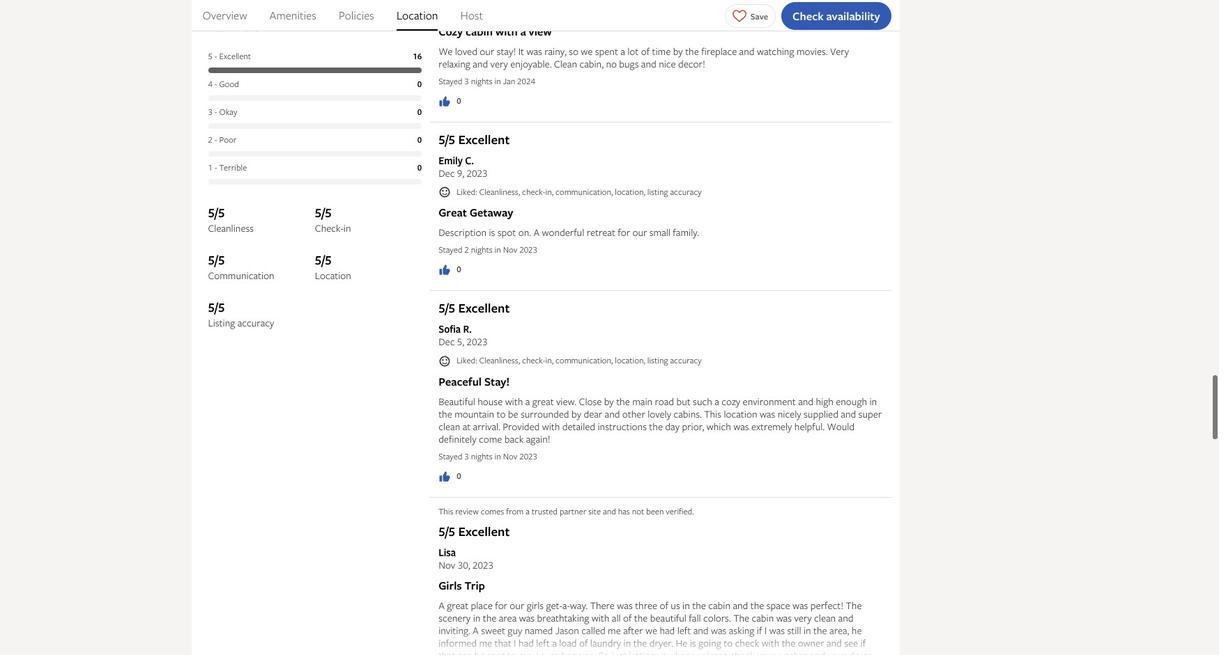 Task type: describe. For each thing, give the bounding box(es) containing it.
1 horizontal spatial that
[[495, 637, 511, 650]]

communication
[[208, 269, 274, 283]]

0 down the 16
[[417, 78, 422, 90]]

small image for peaceful stay!
[[439, 356, 451, 368]]

stay!
[[484, 374, 510, 390]]

the left dryer. at right bottom
[[633, 637, 647, 650]]

and up see at right
[[838, 612, 854, 625]]

a inside great getaway description is spot on. a wonderful retreat for our small family.
[[534, 226, 540, 239]]

cozy cabin with a view we loved our stay! it was rainy, so we spent a lot of time by the fireplace and watching movies. very relaxing and very enjoyable. clean cabin, no bugs and nice decor!
[[439, 24, 849, 70]]

and left super
[[841, 408, 856, 421]]

going
[[699, 637, 721, 650]]

he
[[676, 637, 688, 650]]

our inside this review comes from a trusted partner site and has not been verified. 5/5 excellent lisa nov 30, 2023 girls trip a great place for our girls get-a-way. there was three of us in the cabin and the space was perfect! the scenery in the area was breathtaking with all of the beautiful fall colors. the cabin was very clean and inviting. a sweet guy named jason called me after we had left and was asking if i was still in the area, he informed me that i had left a load of laundry in the dryer. he is going to check with the owner and see if that can be sent to me, i sure hope so. so just letting you know, please check your washer and your d
[[510, 600, 524, 613]]

you
[[658, 650, 673, 656]]

0 horizontal spatial if
[[757, 625, 762, 638]]

5 out of 5 element for 5/5 check-in
[[315, 204, 422, 223]]

excellent inside 5/5 excellent emily c. dec 9, 2023
[[458, 131, 510, 148]]

clean inside peaceful stay! beautiful house with a great view. close by the main road but such a cozy environment and high enough in the mountain to be surrounded by dear and other lovely cabins. this location was nicely supplied and super clean at arrival. provided with detailed instructions the day prior, which was extremely helpful. would definitely come back again!
[[439, 420, 460, 434]]

excellent inside 5/5 excellent sofia r. dec 5, 2023
[[458, 300, 510, 318]]

we
[[439, 45, 453, 58]]

listing for great getaway
[[647, 186, 668, 198]]

and left has
[[603, 506, 616, 518]]

so
[[569, 45, 579, 58]]

16
[[413, 50, 422, 62]]

scenery
[[439, 612, 471, 625]]

overview link
[[203, 0, 247, 31]]

0 horizontal spatial that
[[439, 650, 455, 656]]

in left sweet in the bottom left of the page
[[473, 612, 481, 625]]

- for 1
[[215, 162, 217, 174]]

1 communication, from the top
[[556, 4, 613, 16]]

1 horizontal spatial a
[[473, 625, 479, 638]]

the inside cozy cabin with a view we loved our stay! it was rainy, so we spent a lot of time by the fireplace and watching movies. very relaxing and very enjoyable. clean cabin, no bugs and nice decor!
[[685, 45, 699, 58]]

check- for getaway
[[522, 186, 545, 198]]

5/5 for 5/5 check-in
[[315, 204, 332, 222]]

1 stayed from the top
[[439, 75, 462, 87]]

of right load
[[579, 637, 588, 650]]

communication, for peaceful stay!
[[556, 355, 613, 367]]

5 - excellent
[[208, 50, 251, 62]]

1 horizontal spatial by
[[604, 395, 614, 409]]

just
[[612, 650, 627, 656]]

listing
[[208, 317, 235, 330]]

location
[[724, 408, 757, 421]]

lovely
[[648, 408, 671, 421]]

the right all
[[634, 612, 648, 625]]

get-
[[546, 600, 562, 613]]

for inside great getaway description is spot on. a wonderful retreat for our small family.
[[618, 226, 630, 239]]

2024
[[517, 75, 535, 87]]

okay
[[219, 106, 237, 118]]

definitely
[[439, 433, 476, 446]]

the left area,
[[814, 625, 827, 638]]

are
[[238, 0, 250, 5]]

was left three
[[617, 600, 633, 613]]

lot
[[628, 45, 639, 58]]

1 horizontal spatial had
[[660, 625, 675, 638]]

dec for great
[[439, 167, 455, 180]]

on.
[[518, 226, 531, 239]]

was left the nicely
[[760, 408, 775, 421]]

learn more link
[[208, 21, 422, 46]]

2023 inside this review comes from a trusted partner site and has not been verified. 5/5 excellent lisa nov 30, 2023 girls trip a great place for our girls get-a-way. there was three of us in the cabin and the space was perfect! the scenery in the area was breathtaking with all of the beautiful fall colors. the cabin was very clean and inviting. a sweet guy named jason called me after we had left and was asking if i was still in the area, he informed me that i had left a load of laundry in the dryer. he is going to check with the owner and see if that can be sent to me, i sure hope so. so just letting you know, please check your washer and your d
[[473, 559, 493, 572]]

accuracy up but
[[670, 355, 702, 367]]

2023 down again!
[[519, 451, 537, 463]]

in right laundry
[[624, 637, 631, 650]]

back
[[505, 433, 524, 446]]

cabins.
[[674, 408, 702, 421]]

rainy,
[[545, 45, 567, 58]]

1
[[208, 162, 213, 174]]

cleanliness, for peaceful stay!
[[479, 355, 520, 367]]

was up washer at the right of the page
[[776, 612, 792, 625]]

high
[[816, 395, 834, 409]]

super
[[859, 408, 882, 421]]

to left me,
[[507, 650, 516, 656]]

0 horizontal spatial i
[[514, 637, 516, 650]]

1 horizontal spatial cabin
[[708, 600, 731, 613]]

the left main
[[616, 395, 630, 409]]

of left us
[[660, 600, 668, 613]]

was right area
[[519, 612, 535, 625]]

this inside this review comes from a trusted partner site and has not been verified. 5/5 excellent lisa nov 30, 2023 girls trip a great place for our girls get-a-way. there was three of us in the cabin and the space was perfect! the scenery in the area was breathtaking with all of the beautiful fall colors. the cabin was very clean and inviting. a sweet guy named jason called me after we had left and was asking if i was still in the area, he informed me that i had left a load of laundry in the dryer. he is going to check with the owner and see if that can be sent to me, i sure hope so. so just letting you know, please check your washer and your d
[[439, 506, 453, 518]]

a right from
[[526, 506, 530, 518]]

0 horizontal spatial the
[[733, 612, 749, 625]]

a left lot
[[621, 45, 625, 58]]

sweet
[[481, 625, 505, 638]]

small image
[[439, 5, 451, 17]]

relaxing
[[439, 57, 470, 70]]

was inside cozy cabin with a view we loved our stay! it was rainy, so we spent a lot of time by the fireplace and watching movies. very relaxing and very enjoyable. clean cabin, no bugs and nice decor!
[[527, 45, 542, 58]]

time
[[652, 45, 671, 58]]

and right dear
[[605, 408, 620, 421]]

guy
[[508, 625, 522, 638]]

by inside cozy cabin with a view we loved our stay! it was rainy, so we spent a lot of time by the fireplace and watching movies. very relaxing and very enjoyable. clean cabin, no bugs and nice decor!
[[673, 45, 683, 58]]

great inside peaceful stay! beautiful house with a great view. close by the main road but such a cozy environment and high enough in the mountain to be surrounded by dear and other lovely cabins. this location was nicely supplied and super clean at arrival. provided with detailed instructions the day prior, which was extremely helpful. would definitely come back again!
[[532, 395, 554, 409]]

peaceful
[[439, 374, 482, 390]]

liked: cleanliness, check-in, communication, location, listing accuracy for stay!
[[457, 355, 702, 367]]

with inside cozy cabin with a view we loved our stay! it was rainy, so we spent a lot of time by the fireplace and watching movies. very relaxing and very enjoyable. clean cabin, no bugs and nice decor!
[[495, 24, 518, 39]]

- for 5
[[215, 50, 217, 62]]

1 horizontal spatial i
[[536, 650, 539, 656]]

breathtaking
[[537, 612, 589, 625]]

the left the space
[[751, 600, 764, 613]]

1 your from the left
[[757, 650, 776, 656]]

stayed 2 nights in nov 2023
[[439, 244, 537, 256]]

the left "owner"
[[782, 637, 796, 650]]

1 horizontal spatial if
[[861, 637, 866, 650]]

dec for peaceful
[[439, 336, 455, 349]]

check down 'asking'
[[730, 650, 754, 656]]

be inside peaceful stay! beautiful house with a great view. close by the main road but such a cozy environment and high enough in the mountain to be surrounded by dear and other lovely cabins. this location was nicely supplied and super clean at arrival. provided with detailed instructions the day prior, which was extremely helpful. would definitely come back again!
[[508, 408, 518, 421]]

and right washer at the right of the page
[[810, 650, 825, 656]]

5 out of 5 element for 5/5 location
[[315, 252, 422, 270]]

not
[[632, 506, 644, 518]]

sent
[[487, 650, 505, 656]]

1 horizontal spatial left
[[677, 625, 691, 638]]

0 button for peaceful
[[439, 471, 461, 484]]

5/5 communication
[[208, 252, 274, 283]]

and right fireplace
[[739, 45, 755, 58]]

girls
[[439, 579, 462, 594]]

was right "which"
[[733, 420, 749, 434]]

three
[[635, 600, 657, 613]]

to inside the reviews are presented in chronological order, subject to a moderation process, and verified unless otherwise labeled. learn more
[[400, 0, 407, 5]]

with right house
[[505, 395, 523, 409]]

girls
[[527, 600, 544, 613]]

check right please
[[735, 637, 759, 650]]

letting
[[629, 650, 655, 656]]

the left at
[[439, 408, 452, 421]]

after
[[623, 625, 643, 638]]

5,
[[457, 336, 464, 349]]

great inside this review comes from a trusted partner site and has not been verified. 5/5 excellent lisa nov 30, 2023 girls trip a great place for our girls get-a-way. there was three of us in the cabin and the space was perfect! the scenery in the area was breathtaking with all of the beautiful fall colors. the cabin was very clean and inviting. a sweet guy named jason called me after we had left and was asking if i was still in the area, he informed me that i had left a load of laundry in the dryer. he is going to check with the owner and see if that can be sent to me, i sure hope so. so just letting you know, please check your washer and your d
[[447, 600, 469, 613]]

the right us
[[692, 600, 706, 613]]

was left still
[[769, 625, 785, 638]]

policies
[[339, 8, 374, 23]]

5/5 for 5/5 communication
[[208, 252, 225, 269]]

so.
[[585, 650, 596, 656]]

in down spot
[[495, 244, 501, 256]]

more
[[236, 21, 259, 34]]

c.
[[465, 154, 474, 167]]

cleanliness, for great getaway
[[479, 186, 520, 198]]

0 left 5/5 excellent emily c. dec 9, 2023
[[417, 134, 422, 146]]

and left see at right
[[827, 637, 842, 650]]

our inside great getaway description is spot on. a wonderful retreat for our small family.
[[633, 226, 647, 239]]

in inside peaceful stay! beautiful house with a great view. close by the main road but such a cozy environment and high enough in the mountain to be surrounded by dear and other lovely cabins. this location was nicely supplied and super clean at arrival. provided with detailed instructions the day prior, which was extremely helpful. would definitely come back again!
[[870, 395, 877, 409]]

partner
[[560, 506, 586, 518]]

5/5 for 5/5 cleanliness
[[208, 204, 225, 222]]

jan
[[503, 75, 515, 87]]

medium image for peaceful stay!
[[439, 471, 451, 484]]

nov for great getaway
[[503, 244, 517, 256]]

in inside the reviews are presented in chronological order, subject to a moderation process, and verified unless otherwise labeled. learn more
[[290, 0, 296, 5]]

fall
[[689, 612, 701, 625]]

is inside great getaway description is spot on. a wonderful retreat for our small family.
[[489, 226, 495, 239]]

medium image for great getaway
[[439, 265, 451, 277]]

0 left medium image
[[417, 106, 422, 118]]

we inside cozy cabin with a view we loved our stay! it was rainy, so we spent a lot of time by the fireplace and watching movies. very relaxing and very enjoyable. clean cabin, no bugs and nice decor!
[[581, 45, 593, 58]]

the left day on the right
[[649, 420, 663, 434]]

close
[[579, 395, 602, 409]]

5/5 location
[[315, 252, 351, 283]]

location inside list
[[397, 8, 438, 23]]

and up stayed 3 nights in jan 2024
[[473, 57, 488, 70]]

excellent right 5
[[219, 50, 251, 62]]

0 left emily
[[417, 162, 422, 174]]

of right all
[[623, 612, 632, 625]]

a up "provided" in the bottom left of the page
[[525, 395, 530, 409]]

a left the view
[[520, 24, 526, 39]]

and right "he"
[[693, 625, 709, 638]]

0 horizontal spatial left
[[536, 637, 550, 650]]

5 out of 5 element for 5/5 communication
[[208, 252, 315, 270]]

a left cozy
[[715, 395, 719, 409]]

9,
[[457, 167, 464, 180]]

retreat
[[587, 226, 615, 239]]

very inside this review comes from a trusted partner site and has not been verified. 5/5 excellent lisa nov 30, 2023 girls trip a great place for our girls get-a-way. there was three of us in the cabin and the space was perfect! the scenery in the area was breathtaking with all of the beautiful fall colors. the cabin was very clean and inviting. a sweet guy named jason called me after we had left and was asking if i was still in the area, he informed me that i had left a load of laundry in the dryer. he is going to check with the owner and see if that can be sent to me, i sure hope so. so just letting you know, please check your washer and your d
[[794, 612, 812, 625]]

excellent inside this review comes from a trusted partner site and has not been verified. 5/5 excellent lisa nov 30, 2023 girls trip a great place for our girls get-a-way. there was three of us in the cabin and the space was perfect! the scenery in the area was breathtaking with all of the beautiful fall colors. the cabin was very clean and inviting. a sweet guy named jason called me after we had left and was asking if i was still in the area, he informed me that i had left a load of laundry in the dryer. he is going to check with the owner and see if that can be sent to me, i sure hope so. so just letting you know, please check your washer and your d
[[458, 524, 510, 541]]

otherwise
[[351, 4, 386, 16]]

know,
[[675, 650, 699, 656]]

2023 down "on."
[[519, 244, 537, 256]]

4
[[208, 78, 213, 90]]

0 horizontal spatial by
[[572, 408, 581, 421]]

1 vertical spatial 3
[[208, 106, 213, 118]]

with left still
[[762, 637, 780, 650]]

hope
[[561, 650, 582, 656]]

spot
[[498, 226, 516, 239]]

reviews
[[208, 0, 236, 5]]

in left jan
[[495, 75, 501, 87]]

stayed for great getaway
[[439, 244, 462, 256]]

with left all
[[592, 612, 610, 625]]

1 nights from the top
[[471, 75, 493, 87]]

there
[[590, 600, 615, 613]]

2023 inside 5/5 excellent sofia r. dec 5, 2023
[[467, 336, 488, 349]]

and up 'asking'
[[733, 600, 748, 613]]

a inside the reviews are presented in chronological order, subject to a moderation process, and verified unless otherwise labeled. learn more
[[409, 0, 413, 5]]

again!
[[526, 433, 550, 446]]

to right going
[[724, 637, 733, 650]]

save
[[751, 10, 768, 22]]

location, for stay!
[[615, 355, 645, 367]]

nov inside this review comes from a trusted partner site and has not been verified. 5/5 excellent lisa nov 30, 2023 girls trip a great place for our girls get-a-way. there was three of us in the cabin and the space was perfect! the scenery in the area was breathtaking with all of the beautiful fall colors. the cabin was very clean and inviting. a sweet guy named jason called me after we had left and was asking if i was still in the area, he informed me that i had left a load of laundry in the dryer. he is going to check with the owner and see if that can be sent to me, i sure hope so. so just letting you know, please check your washer and your d
[[439, 559, 455, 572]]

was right the space
[[793, 600, 808, 613]]

stayed 3 nights in nov 2023
[[439, 451, 537, 463]]

0 button for great
[[439, 264, 461, 277]]

0 horizontal spatial 2
[[208, 134, 213, 146]]

host
[[460, 8, 483, 23]]

named
[[525, 625, 553, 638]]

cozy
[[439, 24, 463, 39]]

in right us
[[683, 600, 690, 613]]

called
[[582, 625, 606, 638]]

come
[[479, 433, 502, 446]]

please
[[702, 650, 728, 656]]

description
[[439, 226, 487, 239]]

5/5 cleanliness
[[208, 204, 254, 235]]

watching
[[757, 45, 794, 58]]

and inside the reviews are presented in chronological order, subject to a moderation process, and verified unless otherwise labeled. learn more
[[283, 4, 296, 16]]

and left nice
[[641, 57, 656, 70]]

1 vertical spatial 2
[[465, 244, 469, 256]]



Task type: vqa. For each thing, say whether or not it's contained in the screenshot.
first   text box from the bottom of the page
no



Task type: locate. For each thing, give the bounding box(es) containing it.
2 stayed from the top
[[439, 244, 462, 256]]

1 check- from the top
[[522, 4, 545, 16]]

1 vertical spatial we
[[645, 625, 657, 638]]

0 down stayed 3 nights in nov 2023
[[457, 471, 461, 482]]

left up 'know,'
[[677, 625, 691, 638]]

2 horizontal spatial a
[[534, 226, 540, 239]]

1 horizontal spatial our
[[510, 600, 524, 613]]

5/5 down 1
[[208, 204, 225, 222]]

2 - from the top
[[215, 78, 217, 90]]

and left high
[[798, 395, 814, 409]]

a
[[534, 226, 540, 239], [439, 600, 445, 613], [473, 625, 479, 638]]

in, up the view
[[545, 4, 554, 16]]

site
[[588, 506, 601, 518]]

stayed 3 nights in jan 2024
[[439, 75, 535, 87]]

1 liked: cleanliness, check-in, communication, location, listing accuracy from the top
[[457, 4, 702, 16]]

1 location, from the top
[[615, 4, 645, 16]]

1 listing from the top
[[647, 4, 668, 16]]

1 vertical spatial for
[[495, 600, 507, 613]]

way.
[[570, 600, 588, 613]]

2 liked: cleanliness, check-in, communication, location, listing accuracy from the top
[[457, 186, 702, 198]]

accuracy right listing
[[237, 317, 274, 330]]

0 vertical spatial medium image
[[439, 265, 451, 277]]

1 vertical spatial liked: cleanliness, check-in, communication, location, listing accuracy
[[457, 186, 702, 198]]

subject
[[372, 0, 398, 5]]

2 liked: from the top
[[457, 186, 477, 198]]

0 horizontal spatial we
[[581, 45, 593, 58]]

very
[[490, 57, 508, 70], [794, 612, 812, 625]]

5/5 for 5/5 location
[[315, 252, 332, 269]]

3 listing from the top
[[647, 355, 668, 367]]

helpful.
[[795, 420, 825, 434]]

- right 4
[[215, 78, 217, 90]]

2 listing from the top
[[647, 186, 668, 198]]

small image up peaceful
[[439, 356, 451, 368]]

location, for getaway
[[615, 186, 645, 198]]

me,
[[519, 650, 534, 656]]

1 0 button from the top
[[439, 95, 461, 108]]

5/5 listing accuracy
[[208, 299, 274, 330]]

if right 'asking'
[[757, 625, 762, 638]]

1 vertical spatial great
[[447, 600, 469, 613]]

dec left 5,
[[439, 336, 455, 349]]

medium image down definitely at left
[[439, 471, 451, 484]]

0 vertical spatial 2
[[208, 134, 213, 146]]

see
[[844, 637, 858, 650]]

5 out of 5 element for 5/5 cleanliness
[[208, 204, 315, 223]]

very inside cozy cabin with a view we loved our stay! it was rainy, so we spent a lot of time by the fireplace and watching movies. very relaxing and very enjoyable. clean cabin, no bugs and nice decor!
[[490, 57, 508, 70]]

2 horizontal spatial by
[[673, 45, 683, 58]]

0 vertical spatial check-
[[522, 4, 545, 16]]

0 vertical spatial 0 button
[[439, 95, 461, 108]]

nights down description
[[471, 244, 493, 256]]

was right it in the top of the page
[[527, 45, 542, 58]]

1 vertical spatial check-
[[522, 186, 545, 198]]

2 vertical spatial check-
[[522, 355, 545, 367]]

0 horizontal spatial be
[[475, 650, 485, 656]]

1 - terrible
[[208, 162, 247, 174]]

communication, for great getaway
[[556, 186, 613, 198]]

0 vertical spatial great
[[532, 395, 554, 409]]

surrounded
[[521, 408, 569, 421]]

1 vertical spatial liked:
[[457, 186, 477, 198]]

dec inside 5/5 excellent emily c. dec 9, 2023
[[439, 167, 455, 180]]

to
[[400, 0, 407, 5], [497, 408, 506, 421], [724, 637, 733, 650], [507, 650, 516, 656]]

no
[[606, 57, 617, 70]]

process,
[[252, 4, 281, 16]]

provided
[[503, 420, 540, 434]]

0 vertical spatial we
[[581, 45, 593, 58]]

great down girls
[[447, 600, 469, 613]]

5 out of 5 element
[[208, 204, 315, 223], [315, 204, 422, 223], [208, 252, 315, 270], [315, 252, 422, 270], [208, 299, 315, 317]]

0 vertical spatial is
[[489, 226, 495, 239]]

0 vertical spatial dec
[[439, 167, 455, 180]]

cleanliness, up getaway
[[479, 186, 520, 198]]

with left detailed
[[542, 420, 560, 434]]

5/5 inside 5/5 excellent emily c. dec 9, 2023
[[439, 131, 455, 148]]

amenities
[[269, 8, 316, 23]]

1 cleanliness, from the top
[[479, 4, 520, 16]]

environment
[[743, 395, 796, 409]]

location, up cozy cabin with a view we loved our stay! it was rainy, so we spent a lot of time by the fireplace and watching movies. very relaxing and very enjoyable. clean cabin, no bugs and nice decor!
[[615, 4, 645, 16]]

with up stay! on the left of the page
[[495, 24, 518, 39]]

be inside this review comes from a trusted partner site and has not been verified. 5/5 excellent lisa nov 30, 2023 girls trip a great place for our girls get-a-way. there was three of us in the cabin and the space was perfect! the scenery in the area was breathtaking with all of the beautiful fall colors. the cabin was very clean and inviting. a sweet guy named jason called me after we had left and was asking if i was still in the area, he informed me that i had left a load of laundry in the dryer. he is going to check with the owner and see if that can be sent to me, i sure hope so. so just letting you know, please check your washer and your d
[[475, 650, 485, 656]]

stayed down definitely at left
[[439, 451, 462, 463]]

in
[[290, 0, 296, 5], [495, 75, 501, 87], [344, 222, 351, 235], [495, 244, 501, 256], [870, 395, 877, 409], [495, 451, 501, 463], [683, 600, 690, 613], [473, 612, 481, 625], [804, 625, 811, 638], [624, 637, 631, 650]]

getaway
[[470, 205, 513, 221]]

0 vertical spatial our
[[480, 45, 494, 58]]

5/5 down check-
[[315, 252, 332, 269]]

2 - poor
[[208, 134, 237, 146]]

1 - from the top
[[215, 50, 217, 62]]

- for 3
[[215, 106, 217, 118]]

all
[[612, 612, 621, 625]]

3 left okay
[[208, 106, 213, 118]]

accuracy up family.
[[670, 186, 702, 198]]

us
[[671, 600, 680, 613]]

nov for peaceful stay!
[[503, 451, 517, 463]]

0 down stayed 2 nights in nov 2023 at top
[[457, 264, 461, 276]]

beautiful
[[439, 395, 475, 409]]

- right 1
[[215, 162, 217, 174]]

2 cleanliness, from the top
[[479, 186, 520, 198]]

the left area
[[483, 612, 497, 625]]

0 vertical spatial communication,
[[556, 4, 613, 16]]

such
[[693, 395, 712, 409]]

5/5 inside 5/5 cleanliness
[[208, 204, 225, 222]]

2 vertical spatial cleanliness,
[[479, 355, 520, 367]]

area,
[[830, 625, 849, 638]]

2 your from the left
[[828, 650, 847, 656]]

0 vertical spatial cleanliness,
[[479, 4, 520, 16]]

check- up "on."
[[522, 186, 545, 198]]

a-
[[562, 600, 570, 613]]

3 - from the top
[[215, 106, 217, 118]]

5 out of 5 element down check-
[[315, 252, 422, 270]]

our inside cozy cabin with a view we loved our stay! it was rainy, so we spent a lot of time by the fireplace and watching movies. very relaxing and very enjoyable. clean cabin, no bugs and nice decor!
[[480, 45, 494, 58]]

1 horizontal spatial location
[[397, 8, 438, 23]]

chronological
[[298, 0, 346, 5]]

- for 2
[[215, 134, 217, 146]]

in up 5/5 location
[[344, 222, 351, 235]]

to inside peaceful stay! beautiful house with a great view. close by the main road but such a cozy environment and high enough in the mountain to be surrounded by dear and other lovely cabins. this location was nicely supplied and super clean at arrival. provided with detailed instructions the day prior, which was extremely helpful. would definitely come back again!
[[497, 408, 506, 421]]

verified.
[[666, 506, 694, 518]]

1 horizontal spatial clean
[[814, 612, 836, 625]]

we inside this review comes from a trusted partner site and has not been verified. 5/5 excellent lisa nov 30, 2023 girls trip a great place for our girls get-a-way. there was three of us in the cabin and the space was perfect! the scenery in the area was breathtaking with all of the beautiful fall colors. the cabin was very clean and inviting. a sweet guy named jason called me after we had left and was asking if i was still in the area, he informed me that i had left a load of laundry in the dryer. he is going to check with the owner and see if that can be sent to me, i sure hope so. so just letting you know, please check your washer and your d
[[645, 625, 657, 638]]

house
[[478, 395, 503, 409]]

1 horizontal spatial your
[[828, 650, 847, 656]]

5 - from the top
[[215, 162, 217, 174]]

0 vertical spatial stayed
[[439, 75, 462, 87]]

liked: down 9,
[[457, 186, 477, 198]]

area
[[499, 612, 517, 625]]

by right the 'time'
[[673, 45, 683, 58]]

moderation
[[208, 4, 250, 16]]

0 vertical spatial be
[[508, 408, 518, 421]]

inviting.
[[439, 625, 470, 638]]

2 vertical spatial 3
[[465, 451, 469, 463]]

5/5 up 5/5 location
[[315, 204, 332, 222]]

a right "on."
[[534, 226, 540, 239]]

location, up main
[[615, 355, 645, 367]]

medium image
[[439, 265, 451, 277], [439, 471, 451, 484]]

1 horizontal spatial is
[[690, 637, 696, 650]]

5/5 inside 5/5 listing accuracy
[[208, 299, 225, 317]]

that left me,
[[495, 637, 511, 650]]

0 horizontal spatial for
[[495, 600, 507, 613]]

enough
[[836, 395, 867, 409]]

1 vertical spatial clean
[[814, 612, 836, 625]]

clean left at
[[439, 420, 460, 434]]

view.
[[556, 395, 577, 409]]

great
[[439, 205, 467, 221]]

2 location, from the top
[[615, 186, 645, 198]]

2 medium image from the top
[[439, 471, 451, 484]]

the
[[846, 600, 862, 613], [733, 612, 749, 625]]

0 horizontal spatial clean
[[439, 420, 460, 434]]

in right still
[[804, 625, 811, 638]]

5/5 inside 5/5 communication
[[208, 252, 225, 269]]

and
[[283, 4, 296, 16], [739, 45, 755, 58], [473, 57, 488, 70], [641, 57, 656, 70], [798, 395, 814, 409], [605, 408, 620, 421], [841, 408, 856, 421], [603, 506, 616, 518], [733, 600, 748, 613], [838, 612, 854, 625], [693, 625, 709, 638], [827, 637, 842, 650], [810, 650, 825, 656]]

left right me,
[[536, 637, 550, 650]]

2 vertical spatial stayed
[[439, 451, 462, 463]]

asking
[[729, 625, 755, 638]]

our left girls
[[510, 600, 524, 613]]

listing up small
[[647, 186, 668, 198]]

is inside this review comes from a trusted partner site and has not been verified. 5/5 excellent lisa nov 30, 2023 girls trip a great place for our girls get-a-way. there was three of us in the cabin and the space was perfect! the scenery in the area was breathtaking with all of the beautiful fall colors. the cabin was very clean and inviting. a sweet guy named jason called me after we had left and was asking if i was still in the area, he informed me that i had left a load of laundry in the dryer. he is going to check with the owner and see if that can be sent to me, i sure hope so. so just letting you know, please check your washer and your d
[[690, 637, 696, 650]]

left
[[677, 625, 691, 638], [536, 637, 550, 650]]

3 0 button from the top
[[439, 471, 461, 484]]

3 for stayed 3 nights in nov 2023
[[465, 451, 469, 463]]

5/5 inside this review comes from a trusted partner site and has not been verified. 5/5 excellent lisa nov 30, 2023 girls trip a great place for our girls get-a-way. there was three of us in the cabin and the space was perfect! the scenery in the area was breathtaking with all of the beautiful fall colors. the cabin was very clean and inviting. a sweet guy named jason called me after we had left and was asking if i was still in the area, he informed me that i had left a load of laundry in the dryer. he is going to check with the owner and see if that can be sent to me, i sure hope so. so just letting you know, please check your washer and your d
[[439, 524, 455, 541]]

liked: cleanliness, check-in, communication, location, listing accuracy up close
[[457, 355, 702, 367]]

1 horizontal spatial we
[[645, 625, 657, 638]]

accuracy up the 'time'
[[670, 4, 702, 16]]

1 vertical spatial 0 button
[[439, 264, 461, 277]]

- left poor
[[215, 134, 217, 146]]

a
[[409, 0, 413, 5], [520, 24, 526, 39], [621, 45, 625, 58], [525, 395, 530, 409], [715, 395, 719, 409], [526, 506, 530, 518], [552, 637, 557, 650]]

cleanliness, up stay! on the left of the page
[[479, 4, 520, 16]]

2 vertical spatial communication,
[[556, 355, 613, 367]]

5/5 down cleanliness
[[208, 252, 225, 269]]

2023 inside 5/5 excellent emily c. dec 9, 2023
[[467, 167, 488, 180]]

extremely
[[751, 420, 792, 434]]

5/5 up emily
[[439, 131, 455, 148]]

5/5 for 5/5 excellent sofia r. dec 5, 2023
[[439, 300, 455, 318]]

2 horizontal spatial our
[[633, 226, 647, 239]]

1 vertical spatial this
[[439, 506, 453, 518]]

5/5 up lisa
[[439, 524, 455, 541]]

5/5 inside 5/5 excellent sofia r. dec 5, 2023
[[439, 300, 455, 318]]

0 button down description
[[439, 264, 461, 277]]

0 horizontal spatial a
[[439, 600, 445, 613]]

has
[[618, 506, 630, 518]]

2 vertical spatial 0 button
[[439, 471, 461, 484]]

spent
[[595, 45, 618, 58]]

with
[[495, 24, 518, 39], [505, 395, 523, 409], [542, 420, 560, 434], [592, 612, 610, 625], [762, 637, 780, 650]]

1 small image from the top
[[439, 186, 451, 199]]

1 horizontal spatial for
[[618, 226, 630, 239]]

clean
[[554, 57, 577, 70]]

the right "colors."
[[733, 612, 749, 625]]

family.
[[673, 226, 699, 239]]

check- up the view
[[522, 4, 545, 16]]

nov
[[503, 244, 517, 256], [503, 451, 517, 463], [439, 559, 455, 572]]

check availability button
[[782, 2, 891, 30]]

verified
[[298, 4, 325, 16]]

medium image
[[439, 95, 451, 108]]

i right 'asking'
[[765, 625, 767, 638]]

1 vertical spatial location
[[315, 269, 351, 283]]

listing for peaceful stay!
[[647, 355, 668, 367]]

nights for stay!
[[471, 451, 493, 463]]

sure
[[541, 650, 559, 656]]

2 0 button from the top
[[439, 264, 461, 277]]

cozy
[[722, 395, 740, 409]]

1 vertical spatial small image
[[439, 356, 451, 368]]

a right subject on the left top of the page
[[409, 0, 413, 5]]

2 communication, from the top
[[556, 186, 613, 198]]

space
[[767, 600, 790, 613]]

communication, up "so"
[[556, 4, 613, 16]]

jason
[[555, 625, 579, 638]]

2 in, from the top
[[545, 186, 554, 198]]

listing up cozy cabin with a view we loved our stay! it was rainy, so we spent a lot of time by the fireplace and watching movies. very relaxing and very enjoyable. clean cabin, no bugs and nice decor!
[[647, 4, 668, 16]]

list containing overview
[[191, 0, 900, 31]]

view
[[529, 24, 552, 39]]

1 vertical spatial in,
[[545, 186, 554, 198]]

accuracy inside 5/5 listing accuracy
[[237, 317, 274, 330]]

0 horizontal spatial had
[[519, 637, 534, 650]]

2 vertical spatial in,
[[545, 355, 554, 367]]

stayed for peaceful stay!
[[439, 451, 462, 463]]

owner
[[798, 637, 824, 650]]

- right 5
[[215, 50, 217, 62]]

0 horizontal spatial cabin
[[466, 24, 493, 39]]

1 vertical spatial dec
[[439, 336, 455, 349]]

liked: right small icon
[[457, 4, 477, 16]]

2 vertical spatial our
[[510, 600, 524, 613]]

great
[[532, 395, 554, 409], [447, 600, 469, 613]]

0 vertical spatial nov
[[503, 244, 517, 256]]

2 horizontal spatial i
[[765, 625, 767, 638]]

liked: for great
[[457, 186, 477, 198]]

2 vertical spatial a
[[473, 625, 479, 638]]

1 liked: from the top
[[457, 4, 477, 16]]

me
[[608, 625, 621, 638], [479, 637, 492, 650]]

1 vertical spatial nov
[[503, 451, 517, 463]]

3 down definitely at left
[[465, 451, 469, 463]]

for inside this review comes from a trusted partner site and has not been verified. 5/5 excellent lisa nov 30, 2023 girls trip a great place for our girls get-a-way. there was three of us in the cabin and the space was perfect! the scenery in the area was breathtaking with all of the beautiful fall colors. the cabin was very clean and inviting. a sweet guy named jason called me after we had left and was asking if i was still in the area, he informed me that i had left a load of laundry in the dryer. he is going to check with the owner and see if that can be sent to me, i sure hope so. so just letting you know, please check your washer and your d
[[495, 600, 507, 613]]

save button
[[725, 4, 776, 28]]

0 button down definitely at left
[[439, 471, 461, 484]]

peaceful stay! beautiful house with a great view. close by the main road but such a cozy environment and high enough in the mountain to be surrounded by dear and other lovely cabins. this location was nicely supplied and super clean at arrival. provided with detailed instructions the day prior, which was extremely helpful. would definitely come back again!
[[439, 374, 882, 446]]

0 vertical spatial listing
[[647, 4, 668, 16]]

communication, up great getaway description is spot on. a wonderful retreat for our small family.
[[556, 186, 613, 198]]

1 medium image from the top
[[439, 265, 451, 277]]

3 communication, from the top
[[556, 355, 613, 367]]

that
[[495, 637, 511, 650], [439, 650, 455, 656]]

mountain
[[455, 408, 494, 421]]

in, up surrounded
[[545, 355, 554, 367]]

location, up retreat
[[615, 186, 645, 198]]

the
[[685, 45, 699, 58], [616, 395, 630, 409], [439, 408, 452, 421], [649, 420, 663, 434], [692, 600, 706, 613], [751, 600, 764, 613], [483, 612, 497, 625], [634, 612, 648, 625], [814, 625, 827, 638], [633, 637, 647, 650], [782, 637, 796, 650]]

loved
[[455, 45, 477, 58]]

0 right medium image
[[457, 95, 461, 107]]

list
[[191, 0, 900, 31]]

3 check- from the top
[[522, 355, 545, 367]]

of inside cozy cabin with a view we loved our stay! it was rainy, so we spent a lot of time by the fireplace and watching movies. very relaxing and very enjoyable. clean cabin, no bugs and nice decor!
[[641, 45, 650, 58]]

overview
[[203, 8, 247, 23]]

liked: cleanliness, check-in, communication, location, listing accuracy for getaway
[[457, 186, 702, 198]]

in, for peaceful stay!
[[545, 355, 554, 367]]

check-
[[522, 4, 545, 16], [522, 186, 545, 198], [522, 355, 545, 367]]

2 dec from the top
[[439, 336, 455, 349]]

the left fireplace
[[685, 45, 699, 58]]

1 horizontal spatial 2
[[465, 244, 469, 256]]

0 vertical spatial location,
[[615, 4, 645, 16]]

2 vertical spatial liked: cleanliness, check-in, communication, location, listing accuracy
[[457, 355, 702, 367]]

1 vertical spatial stayed
[[439, 244, 462, 256]]

a left load
[[552, 637, 557, 650]]

enjoyable.
[[510, 57, 552, 70]]

accuracy
[[670, 4, 702, 16], [670, 186, 702, 198], [237, 317, 274, 330], [670, 355, 702, 367]]

0 horizontal spatial location
[[315, 269, 351, 283]]

1 horizontal spatial this
[[704, 408, 721, 421]]

in right enough
[[870, 395, 877, 409]]

0 vertical spatial nights
[[471, 75, 493, 87]]

5/5 check-in
[[315, 204, 351, 235]]

1 vertical spatial our
[[633, 226, 647, 239]]

0
[[417, 78, 422, 90], [457, 95, 461, 107], [417, 106, 422, 118], [417, 134, 422, 146], [417, 162, 422, 174], [457, 264, 461, 276], [457, 471, 461, 482]]

5 out of 5 element for 5/5 listing accuracy
[[208, 299, 315, 317]]

in, for great getaway
[[545, 186, 554, 198]]

in down come
[[495, 451, 501, 463]]

2 nights from the top
[[471, 244, 493, 256]]

1 vertical spatial medium image
[[439, 471, 451, 484]]

1 vertical spatial communication,
[[556, 186, 613, 198]]

3 cleanliness, from the top
[[479, 355, 520, 367]]

1 horizontal spatial be
[[508, 408, 518, 421]]

0 horizontal spatial me
[[479, 637, 492, 650]]

your down area,
[[828, 650, 847, 656]]

clean inside this review comes from a trusted partner site and has not been verified. 5/5 excellent lisa nov 30, 2023 girls trip a great place for our girls get-a-way. there was three of us in the cabin and the space was perfect! the scenery in the area was breathtaking with all of the beautiful fall colors. the cabin was very clean and inviting. a sweet guy named jason called me after we had left and was asking if i was still in the area, he informed me that i had left a load of laundry in the dryer. he is going to check with the owner and see if that can be sent to me, i sure hope so. so just letting you know, please check your washer and your d
[[814, 612, 836, 625]]

3 liked: cleanliness, check-in, communication, location, listing accuracy from the top
[[457, 355, 702, 367]]

1 vertical spatial is
[[690, 637, 696, 650]]

0 vertical spatial location
[[397, 8, 438, 23]]

was up please
[[711, 625, 727, 638]]

small image
[[439, 186, 451, 199], [439, 356, 451, 368]]

5/5 inside 5/5 location
[[315, 252, 332, 269]]

presented
[[252, 0, 288, 5]]

4 - from the top
[[215, 134, 217, 146]]

5/5 for 5/5 excellent emily c. dec 9, 2023
[[439, 131, 455, 148]]

1 in, from the top
[[545, 4, 554, 16]]

1 horizontal spatial me
[[608, 625, 621, 638]]

0 horizontal spatial our
[[480, 45, 494, 58]]

would
[[827, 420, 855, 434]]

3 stayed from the top
[[439, 451, 462, 463]]

nice
[[659, 57, 676, 70]]

2 small image from the top
[[439, 356, 451, 368]]

2 check- from the top
[[522, 186, 545, 198]]

1 vertical spatial very
[[794, 612, 812, 625]]

this review comes from a trusted partner site and has not been verified. 5/5 excellent lisa nov 30, 2023 girls trip a great place for our girls get-a-way. there was three of us in the cabin and the space was perfect! the scenery in the area was breathtaking with all of the beautiful fall colors. the cabin was very clean and inviting. a sweet guy named jason called me after we had left and was asking if i was still in the area, he informed me that i had left a load of laundry in the dryer. he is going to check with the owner and see if that can be sent to me, i sure hope so. so just letting you know, please check your washer and your d
[[439, 506, 873, 656]]

check- for stay!
[[522, 355, 545, 367]]

3 for stayed 3 nights in jan 2024
[[465, 75, 469, 87]]

0 button down relaxing
[[439, 95, 461, 108]]

cabin inside cozy cabin with a view we loved our stay! it was rainy, so we spent a lot of time by the fireplace and watching movies. very relaxing and very enjoyable. clean cabin, no bugs and nice decor!
[[466, 24, 493, 39]]

5/5 inside 5/5 check-in
[[315, 204, 332, 222]]

informed
[[439, 637, 477, 650]]

1 vertical spatial be
[[475, 650, 485, 656]]

1 vertical spatial a
[[439, 600, 445, 613]]

2 vertical spatial location,
[[615, 355, 645, 367]]

liked: for peaceful
[[457, 355, 477, 367]]

0 horizontal spatial very
[[490, 57, 508, 70]]

0 vertical spatial this
[[704, 408, 721, 421]]

nov down spot
[[503, 244, 517, 256]]

nights for getaway
[[471, 244, 493, 256]]

3 liked: from the top
[[457, 355, 477, 367]]

in inside 5/5 check-in
[[344, 222, 351, 235]]

1 horizontal spatial very
[[794, 612, 812, 625]]

and left verified
[[283, 4, 296, 16]]

3 nights from the top
[[471, 451, 493, 463]]

day
[[665, 420, 680, 434]]

- left okay
[[215, 106, 217, 118]]

to right subject on the left top of the page
[[400, 0, 407, 5]]

this inside peaceful stay! beautiful house with a great view. close by the main road but such a cozy environment and high enough in the mountain to be surrounded by dear and other lovely cabins. this location was nicely supplied and super clean at arrival. provided with detailed instructions the day prior, which was extremely helpful. would definitely come back again!
[[704, 408, 721, 421]]

0 horizontal spatial is
[[489, 226, 495, 239]]

clean
[[439, 420, 460, 434], [814, 612, 836, 625]]

0 vertical spatial 3
[[465, 75, 469, 87]]

beautiful
[[650, 612, 687, 625]]

2023 right "30,"
[[473, 559, 493, 572]]

dec inside 5/5 excellent sofia r. dec 5, 2023
[[439, 336, 455, 349]]

0 vertical spatial liked: cleanliness, check-in, communication, location, listing accuracy
[[457, 4, 702, 16]]

0 horizontal spatial this
[[439, 506, 453, 518]]

3 in, from the top
[[545, 355, 554, 367]]

i left me,
[[514, 637, 516, 650]]

cleanliness, up stay!
[[479, 355, 520, 367]]

5 out of 5 element down cleanliness
[[208, 252, 315, 270]]

listing
[[647, 4, 668, 16], [647, 186, 668, 198], [647, 355, 668, 367]]

1 dec from the top
[[439, 167, 455, 180]]

5/5 for 5/5 listing accuracy
[[208, 299, 225, 317]]

1 vertical spatial listing
[[647, 186, 668, 198]]

- for 4
[[215, 78, 217, 90]]

great left view.
[[532, 395, 554, 409]]

me left "after"
[[608, 625, 621, 638]]

1 horizontal spatial the
[[846, 600, 862, 613]]

0 vertical spatial small image
[[439, 186, 451, 199]]

movies.
[[797, 45, 828, 58]]

supplied
[[804, 408, 839, 421]]

fireplace
[[701, 45, 737, 58]]

small image for great getaway
[[439, 186, 451, 199]]

0 vertical spatial clean
[[439, 420, 460, 434]]

nov left "30,"
[[439, 559, 455, 572]]

3 location, from the top
[[615, 355, 645, 367]]

2 horizontal spatial cabin
[[752, 612, 774, 625]]

other
[[622, 408, 645, 421]]

trusted
[[532, 506, 558, 518]]

dec
[[439, 167, 455, 180], [439, 336, 455, 349]]



